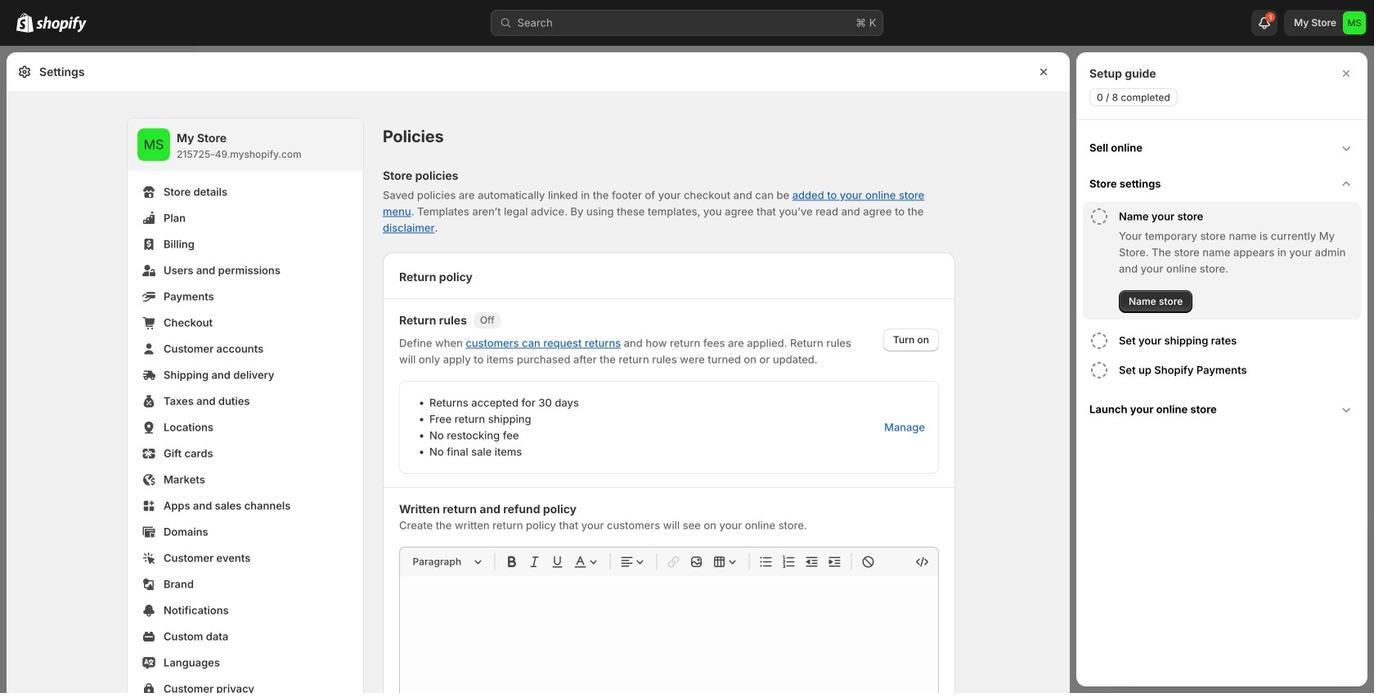 Task type: describe. For each thing, give the bounding box(es) containing it.
shopify image
[[36, 16, 87, 33]]

mark set your shipping rates as done image
[[1089, 331, 1109, 351]]



Task type: vqa. For each thing, say whether or not it's contained in the screenshot.
Language to the bottom
no



Task type: locate. For each thing, give the bounding box(es) containing it.
settings dialog
[[7, 52, 1070, 694]]

my store image
[[137, 128, 170, 161]]

mark set up shopify payments as done image
[[1089, 361, 1109, 380]]

dialog
[[1076, 52, 1368, 687]]

my store image
[[1343, 11, 1366, 34]]

mark name your store as done image
[[1089, 207, 1109, 227]]

shop settings menu element
[[128, 119, 363, 694]]

shopify image
[[16, 13, 34, 33]]



